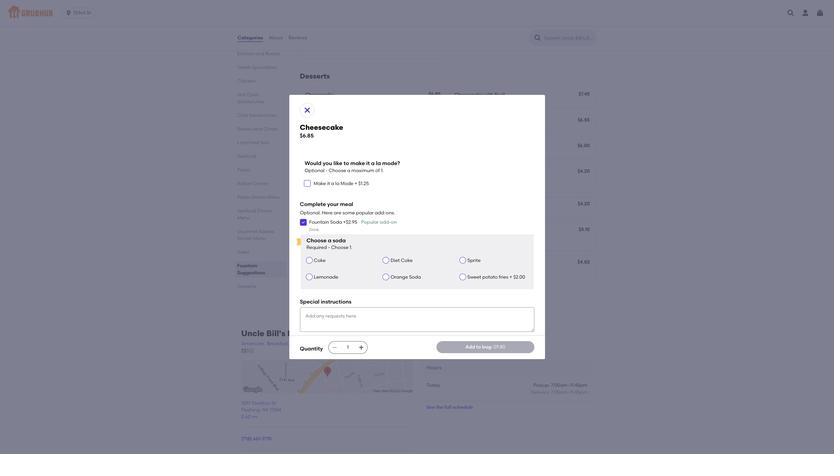 Task type: vqa. For each thing, say whether or not it's contained in the screenshot.
"add-"
yes



Task type: describe. For each thing, give the bounding box(es) containing it.
breakfast, button
[[267, 340, 290, 348]]

apple
[[305, 202, 319, 208]]

club
[[237, 112, 248, 118]]

steaks and chops
[[237, 126, 278, 132]]

mode
[[341, 181, 354, 187]]

soda
[[333, 237, 346, 244]]

lunch
[[310, 341, 323, 347]]

with whipped cream.
[[305, 270, 354, 275]]

1 horizontal spatial desserts
[[300, 72, 330, 80]]

cherry.
[[350, 179, 365, 184]]

soda for orange
[[409, 275, 421, 280]]

fountain for fountain suggestions
[[237, 263, 258, 269]]

2 horizontal spatial +
[[510, 275, 513, 280]]

1 vertical spatial la
[[336, 181, 340, 187]]

potato
[[483, 275, 498, 280]]

cheesecake for cheesecake with fruit
[[455, 92, 483, 98]]

sweet potato fries + $2.00
[[468, 275, 526, 280]]

and for entrees
[[255, 51, 264, 56]]

$$$$$
[[241, 348, 254, 354]]

dinner for pasta
[[251, 194, 266, 200]]

italian corner
[[237, 181, 269, 186]]

$4.50
[[578, 260, 590, 265]]

ny
[[262, 408, 269, 413]]

123rd st
[[73, 10, 91, 16]]

banana
[[305, 43, 323, 48]]

make
[[314, 181, 326, 187]]

$4.20 button for turnover
[[451, 198, 595, 218]]

specials,
[[325, 341, 345, 347]]

chocolate horn button
[[301, 223, 445, 250]]

are
[[334, 210, 342, 216]]

sautes
[[259, 229, 274, 234]]

lemonade
[[314, 275, 339, 280]]

Input item quantity number field
[[341, 342, 355, 354]]

required
[[307, 245, 327, 251]]

$6.55
[[578, 117, 590, 123]]

here
[[322, 210, 333, 216]]

on
[[391, 220, 397, 225]]

dinner for seafood
[[258, 208, 272, 214]]

your
[[328, 201, 339, 208]]

and for steaks
[[254, 126, 263, 132]]

7 layer cake
[[305, 118, 335, 124]]

mode?
[[383, 160, 400, 167]]

corner
[[253, 181, 269, 186]]

horn
[[331, 228, 342, 233]]

and for land
[[250, 140, 259, 145]]

menu inside gourmet sautes dinner menu
[[253, 236, 266, 241]]

1. inside would you like to make it a la mode? optional - choose a maximum of 1.
[[381, 168, 384, 174]]

$1.25
[[359, 181, 369, 187]]

optional
[[305, 168, 325, 174]]

1. inside choose a soda required - choose 1.
[[350, 245, 353, 251]]

$5.10
[[579, 227, 590, 233]]

sandwiches button
[[365, 340, 393, 348]]

orange
[[391, 275, 408, 280]]

$4.20 for fruit pie
[[578, 169, 590, 174]]

schedule
[[453, 405, 474, 410]]

entrees and roasts
[[237, 51, 281, 56]]

dinner, button
[[292, 340, 308, 348]]

pasta dinner menu
[[237, 194, 280, 200]]

- inside choose a soda required - choose 1.
[[328, 245, 330, 251]]

(718) 661-1770 button
[[241, 436, 272, 443]]

uncle
[[241, 329, 265, 338]]

661-
[[253, 436, 262, 442]]

sweet
[[468, 275, 482, 280]]

blueberry
[[321, 179, 343, 184]]

123rd st button
[[61, 8, 98, 18]]

sandwiches inside uncle bill's diner menu info american, breakfast, dinner, lunch specials, salads, sandwiches $$$$$
[[365, 341, 392, 347]]

cake
[[323, 118, 335, 124]]

(718) 661-1770
[[241, 436, 272, 442]]

popular add-on
[[361, 220, 397, 225]]

11354
[[270, 408, 281, 413]]

uncle bill's diner menu info american, breakfast, dinner, lunch specials, salads, sandwiches $$$$$
[[241, 329, 392, 354]]

$6.55 button
[[451, 114, 595, 134]]

diner
[[288, 329, 309, 338]]

a inside choose a soda required - choose 1.
[[328, 237, 332, 244]]

optional.
[[300, 210, 321, 216]]

add
[[466, 345, 476, 350]]

full
[[445, 405, 452, 410]]

$5.10 button
[[451, 223, 595, 250]]

gourmet
[[237, 229, 258, 234]]

breakfast,
[[267, 341, 290, 347]]

add to bag: $9.80
[[466, 345, 506, 350]]

reviews
[[289, 35, 307, 41]]

fountain for fountain soda + $2.95
[[309, 220, 329, 225]]

cheesecake for cheesecake
[[305, 92, 334, 98]]

$4.20 button for pie
[[451, 165, 595, 192]]

1 vertical spatial add-
[[380, 220, 391, 225]]

delivery:
[[531, 390, 550, 395]]

a up or
[[347, 168, 351, 174]]

see the full schedule
[[427, 405, 474, 410]]

0.60
[[241, 414, 251, 420]]

fruit pie
[[305, 169, 324, 175]]

$2.95
[[346, 220, 358, 225]]

pasta for pasta
[[237, 167, 250, 173]]

about
[[269, 35, 283, 41]]

to inside would you like to make it a la mode? optional - choose a maximum of 1.
[[344, 160, 349, 167]]

suggestions
[[237, 270, 265, 276]]

main navigation navigation
[[0, 0, 835, 26]]

Search Uncle Bill's Diner search field
[[544, 35, 595, 41]]

american, button
[[241, 340, 266, 348]]

turnover
[[320, 202, 340, 208]]

layer
[[309, 118, 322, 124]]

with
[[305, 270, 316, 275]]



Task type: locate. For each thing, give the bounding box(es) containing it.
land
[[237, 140, 249, 145]]

0 vertical spatial 1.
[[381, 168, 384, 174]]

pasta for pasta dinner menu
[[237, 194, 250, 200]]

1 horizontal spatial it
[[367, 160, 370, 167]]

dinner inside gourmet sautes dinner menu
[[237, 236, 252, 241]]

0 vertical spatial desserts
[[300, 72, 330, 80]]

$4.20 down $6.00
[[578, 169, 590, 174]]

7:00am–11:45pm right the pickup:
[[551, 383, 588, 389]]

menu inside uncle bill's diner menu info american, breakfast, dinner, lunch specials, salads, sandwiches $$$$$
[[311, 329, 333, 338]]

1 horizontal spatial svg image
[[359, 345, 364, 351]]

Special instructions text field
[[300, 307, 535, 332]]

pasta down italian
[[237, 194, 250, 200]]

+
[[355, 181, 358, 187], [343, 220, 346, 225], [510, 275, 513, 280]]

0 vertical spatial la
[[376, 160, 381, 167]]

svg image left 123rd
[[65, 10, 72, 16]]

1 horizontal spatial soda
[[409, 275, 421, 280]]

2 pasta from the top
[[237, 194, 250, 200]]

fries
[[499, 275, 509, 280]]

would
[[305, 160, 322, 167]]

add- down ons.
[[380, 220, 391, 225]]

hours
[[427, 365, 442, 371]]

seafood down land
[[237, 153, 256, 159]]

cheesecake with fruit
[[455, 92, 505, 98]]

make
[[351, 160, 365, 167]]

choose down 'soda'
[[331, 245, 349, 251]]

0 vertical spatial it
[[367, 160, 370, 167]]

1 vertical spatial dinner
[[258, 208, 272, 214]]

- right "required"
[[328, 245, 330, 251]]

1 $4.20 from the top
[[578, 169, 590, 174]]

pickup: 7:00am–11:45pm delivery: 7:00am–11:45pm
[[531, 383, 588, 395]]

1 horizontal spatial $6.85
[[429, 91, 441, 97]]

$4.20 button up $5.10 button
[[451, 198, 595, 218]]

sandwiches down open
[[237, 99, 265, 104]]

cheesecake for cheesecake $6.85
[[300, 123, 344, 132]]

seafood down pasta dinner menu
[[237, 208, 256, 214]]

dinner inside seafood dinner menu
[[258, 208, 272, 214]]

0 horizontal spatial desserts
[[237, 284, 257, 289]]

2 seafood from the top
[[237, 208, 256, 214]]

svg image right input item quantity number field at bottom
[[359, 345, 364, 351]]

you
[[323, 160, 332, 167]]

0 vertical spatial fountain
[[309, 220, 329, 225]]

some
[[343, 210, 355, 216]]

0 vertical spatial dinner
[[251, 194, 266, 200]]

1.
[[381, 168, 384, 174], [350, 245, 353, 251]]

hot open sandwiches
[[237, 92, 265, 104]]

0 vertical spatial $4.20
[[578, 169, 590, 174]]

coke up whipped
[[314, 258, 326, 264]]

0 horizontal spatial soda
[[330, 220, 342, 225]]

seafood inside seafood dinner menu
[[237, 208, 256, 214]]

banana split
[[305, 43, 335, 48]]

$7.45
[[579, 91, 590, 97]]

0 horizontal spatial fountain
[[237, 263, 258, 269]]

0 horizontal spatial it
[[327, 181, 330, 187]]

seafood for seafood dinner menu
[[237, 208, 256, 214]]

0 horizontal spatial -
[[326, 168, 328, 174]]

1 vertical spatial fruit
[[305, 169, 316, 175]]

0 horizontal spatial +
[[343, 220, 346, 225]]

1 horizontal spatial +
[[355, 181, 358, 187]]

and left sea
[[250, 140, 259, 145]]

philly cheese steak
[[237, 24, 281, 29]]

coke
[[314, 258, 326, 264], [401, 258, 413, 264]]

2 vertical spatial dinner
[[237, 236, 252, 241]]

choose down like at the left of the page
[[329, 168, 346, 174]]

$9.80
[[494, 345, 506, 350]]

1 horizontal spatial -
[[328, 245, 330, 251]]

1. right of
[[381, 168, 384, 174]]

lunch specials, button
[[309, 340, 345, 348]]

salads, button
[[346, 340, 364, 348]]

see
[[427, 405, 435, 410]]

dinner
[[251, 194, 266, 200], [258, 208, 272, 214], [237, 236, 252, 241]]

fountain suggestions
[[237, 263, 265, 276]]

fruit right with
[[495, 92, 505, 98]]

2 coke from the left
[[401, 258, 413, 264]]

+ left $1.25
[[355, 181, 358, 187]]

la left or
[[336, 181, 340, 187]]

steak
[[268, 24, 281, 29]]

sea
[[260, 140, 269, 145]]

$4.20 button down $6.00 button
[[451, 165, 595, 192]]

1 horizontal spatial 1.
[[381, 168, 384, 174]]

1 $4.20 button from the top
[[451, 165, 595, 192]]

0 horizontal spatial 1.
[[350, 245, 353, 251]]

drink
[[309, 228, 319, 232]]

0 horizontal spatial svg image
[[65, 10, 72, 16]]

bill's
[[267, 329, 286, 338]]

soda right orange on the bottom left of the page
[[409, 275, 421, 280]]

0 vertical spatial $4.20 button
[[451, 165, 595, 192]]

it up 'maximum'
[[367, 160, 370, 167]]

1 pasta from the top
[[237, 167, 250, 173]]

1 vertical spatial it
[[327, 181, 330, 187]]

1 vertical spatial and
[[254, 126, 263, 132]]

about button
[[269, 26, 283, 50]]

1 vertical spatial +
[[343, 220, 346, 225]]

st right 123rd
[[87, 10, 91, 16]]

1 vertical spatial $6.85
[[300, 133, 314, 139]]

0 vertical spatial $6.85
[[429, 91, 441, 97]]

1 horizontal spatial to
[[477, 345, 481, 350]]

split
[[325, 43, 335, 48]]

2 vertical spatial and
[[250, 140, 259, 145]]

fountain
[[309, 220, 329, 225], [237, 263, 258, 269]]

a up 'maximum'
[[371, 160, 375, 167]]

la
[[376, 160, 381, 167], [336, 181, 340, 187]]

0 vertical spatial pasta
[[237, 167, 250, 173]]

1 vertical spatial to
[[477, 345, 481, 350]]

0 horizontal spatial $6.85
[[300, 133, 314, 139]]

1 vertical spatial sandwiches
[[249, 112, 277, 118]]

$6.00 button
[[451, 139, 595, 159]]

1 vertical spatial fountain
[[237, 263, 258, 269]]

1 vertical spatial 7:00am–11:45pm
[[551, 390, 588, 395]]

like
[[334, 160, 343, 167]]

philly
[[237, 24, 249, 29]]

1770
[[262, 436, 272, 442]]

maximum
[[352, 168, 375, 174]]

0 vertical spatial seafood
[[237, 153, 256, 159]]

sandwiches
[[237, 99, 265, 104], [249, 112, 277, 118], [365, 341, 392, 347]]

menu up 'lunch specials,' button
[[311, 329, 333, 338]]

menu down corner
[[267, 194, 280, 200]]

sandwiches up the steaks and chops
[[249, 112, 277, 118]]

fruit down would
[[305, 169, 316, 175]]

2 vertical spatial choose
[[331, 245, 349, 251]]

+ right fries
[[510, 275, 513, 280]]

1 vertical spatial soda
[[409, 275, 421, 280]]

fruit
[[495, 92, 505, 98], [305, 169, 316, 175]]

0 vertical spatial 7:00am–11:45pm
[[551, 383, 588, 389]]

roasts
[[265, 51, 281, 56]]

2 7:00am–11:45pm from the top
[[551, 390, 588, 395]]

diet
[[391, 258, 400, 264]]

apple, blueberry or cherry.
[[305, 179, 365, 184]]

-
[[326, 168, 328, 174], [328, 245, 330, 251]]

svg image inside 123rd st button
[[65, 10, 72, 16]]

0 vertical spatial +
[[355, 181, 358, 187]]

1 vertical spatial -
[[328, 245, 330, 251]]

dinner down corner
[[251, 194, 266, 200]]

1 vertical spatial choose
[[307, 237, 327, 244]]

1 7:00am–11:45pm from the top
[[551, 383, 588, 389]]

soda for fountain
[[330, 220, 342, 225]]

7:00am–11:45pm right delivery:
[[551, 390, 588, 395]]

0 vertical spatial svg image
[[65, 10, 72, 16]]

categories
[[238, 35, 263, 41]]

1 vertical spatial st
[[272, 401, 276, 407]]

salads,
[[347, 341, 363, 347]]

1 vertical spatial seafood
[[237, 208, 256, 214]]

a left 'soda'
[[328, 237, 332, 244]]

0 vertical spatial fruit
[[495, 92, 505, 98]]

1 vertical spatial 1.
[[350, 245, 353, 251]]

1 seafood from the top
[[237, 153, 256, 159]]

fountain up chocolate
[[309, 220, 329, 225]]

meal
[[340, 201, 354, 208]]

hot
[[237, 92, 246, 97]]

la inside would you like to make it a la mode? optional - choose a maximum of 1.
[[376, 160, 381, 167]]

pasta up italian
[[237, 167, 250, 173]]

sprite
[[468, 258, 481, 264]]

0 vertical spatial and
[[255, 51, 264, 56]]

or
[[344, 179, 349, 184]]

chicken
[[237, 78, 256, 84]]

0 horizontal spatial la
[[336, 181, 340, 187]]

it right make on the left of the page
[[327, 181, 330, 187]]

to right like at the left of the page
[[344, 160, 349, 167]]

2 $4.20 from the top
[[578, 201, 590, 207]]

seafood
[[237, 153, 256, 159], [237, 208, 256, 214]]

complete
[[300, 201, 326, 208]]

0 horizontal spatial st
[[87, 10, 91, 16]]

1 horizontal spatial coke
[[401, 258, 413, 264]]

popular
[[356, 210, 374, 216]]

desserts down suggestions
[[237, 284, 257, 289]]

,
[[260, 408, 261, 413]]

1 vertical spatial pasta
[[237, 194, 250, 200]]

choose up "required"
[[307, 237, 327, 244]]

1 horizontal spatial la
[[376, 160, 381, 167]]

add- up popular add-on
[[375, 210, 386, 216]]

and left roasts
[[255, 51, 264, 56]]

would you like to make it a la mode? optional - choose a maximum of 1.
[[305, 160, 400, 174]]

menu down sautes
[[253, 236, 266, 241]]

search icon image
[[534, 34, 542, 42]]

- inside would you like to make it a la mode? optional - choose a maximum of 1.
[[326, 168, 328, 174]]

menu
[[267, 194, 280, 200], [237, 215, 250, 221], [253, 236, 266, 241], [311, 329, 333, 338]]

1 horizontal spatial fountain
[[309, 220, 329, 225]]

2 $4.20 button from the top
[[451, 198, 595, 218]]

seafood for seafood
[[237, 153, 256, 159]]

dinner down gourmet
[[237, 236, 252, 241]]

menu up gourmet
[[237, 215, 250, 221]]

chops
[[264, 126, 278, 132]]

open
[[247, 92, 259, 97]]

sandwiches right salads,
[[365, 341, 392, 347]]

1 vertical spatial desserts
[[237, 284, 257, 289]]

special instructions
[[300, 299, 352, 305]]

to right "add"
[[477, 345, 481, 350]]

+ down some in the top left of the page
[[343, 220, 346, 225]]

menu inside seafood dinner menu
[[237, 215, 250, 221]]

and left chops
[[254, 126, 263, 132]]

hamantaschen
[[455, 260, 490, 266]]

0 vertical spatial choose
[[329, 168, 346, 174]]

info
[[335, 329, 351, 338]]

1 vertical spatial $4.20
[[578, 201, 590, 207]]

fountain inside fountain suggestions
[[237, 263, 258, 269]]

add-
[[375, 210, 386, 216], [380, 220, 391, 225]]

2 vertical spatial +
[[510, 275, 513, 280]]

0 vertical spatial soda
[[330, 220, 342, 225]]

0 vertical spatial sandwiches
[[237, 99, 265, 104]]

0 vertical spatial add-
[[375, 210, 386, 216]]

a right make on the left of the page
[[331, 181, 334, 187]]

0 vertical spatial st
[[87, 10, 91, 16]]

it inside would you like to make it a la mode? optional - choose a maximum of 1.
[[367, 160, 370, 167]]

st inside 3017 stratton st flushing , ny 11354 0.60 mi
[[272, 401, 276, 407]]

dinner down pasta dinner menu
[[258, 208, 272, 214]]

2 vertical spatial sandwiches
[[365, 341, 392, 347]]

to
[[344, 160, 349, 167], [477, 345, 481, 350]]

today
[[427, 383, 441, 389]]

add- inside complete your meal optional. here are some popular add-ons.
[[375, 210, 386, 216]]

flushing
[[241, 408, 260, 413]]

0 horizontal spatial to
[[344, 160, 349, 167]]

choose
[[329, 168, 346, 174], [307, 237, 327, 244], [331, 245, 349, 251]]

1 vertical spatial $4.20 button
[[451, 198, 595, 218]]

la up of
[[376, 160, 381, 167]]

$4.20 up $5.10
[[578, 201, 590, 207]]

wraps
[[237, 37, 252, 43]]

$4.20 for apple turnover
[[578, 201, 590, 207]]

0 vertical spatial -
[[326, 168, 328, 174]]

1 coke from the left
[[314, 258, 326, 264]]

see the full schedule button
[[421, 402, 479, 414]]

$6.85 inside cheesecake $6.85
[[300, 133, 314, 139]]

stratton
[[252, 401, 271, 407]]

soda up horn
[[330, 220, 342, 225]]

instructions
[[321, 299, 352, 305]]

st up 11354
[[272, 401, 276, 407]]

reviews button
[[288, 26, 308, 50]]

1. up cream. at the left of the page
[[350, 245, 353, 251]]

st inside 123rd st button
[[87, 10, 91, 16]]

cheesecake $6.85
[[300, 123, 344, 139]]

apple turnover button
[[301, 198, 445, 218]]

svg image
[[787, 9, 795, 17], [817, 9, 825, 17], [303, 106, 311, 114], [306, 182, 310, 186], [301, 221, 305, 225], [332, 345, 337, 351]]

7 layer cake button
[[301, 114, 445, 134]]

1 horizontal spatial fruit
[[495, 92, 505, 98]]

land and sea
[[237, 140, 269, 145]]

- right 'pie'
[[326, 168, 328, 174]]

0 horizontal spatial coke
[[314, 258, 326, 264]]

svg image
[[65, 10, 72, 16], [359, 345, 364, 351]]

0 vertical spatial to
[[344, 160, 349, 167]]

cream.
[[338, 270, 354, 275]]

desserts down banana
[[300, 72, 330, 80]]

mi
[[252, 414, 258, 420]]

make it a la mode + $1.25
[[314, 181, 369, 187]]

fountain up suggestions
[[237, 263, 258, 269]]

1 horizontal spatial st
[[272, 401, 276, 407]]

coke right diet
[[401, 258, 413, 264]]

sides
[[237, 249, 249, 255]]

choose inside would you like to make it a la mode? optional - choose a maximum of 1.
[[329, 168, 346, 174]]

specialties
[[252, 64, 277, 70]]

1 vertical spatial svg image
[[359, 345, 364, 351]]

0 horizontal spatial fruit
[[305, 169, 316, 175]]



